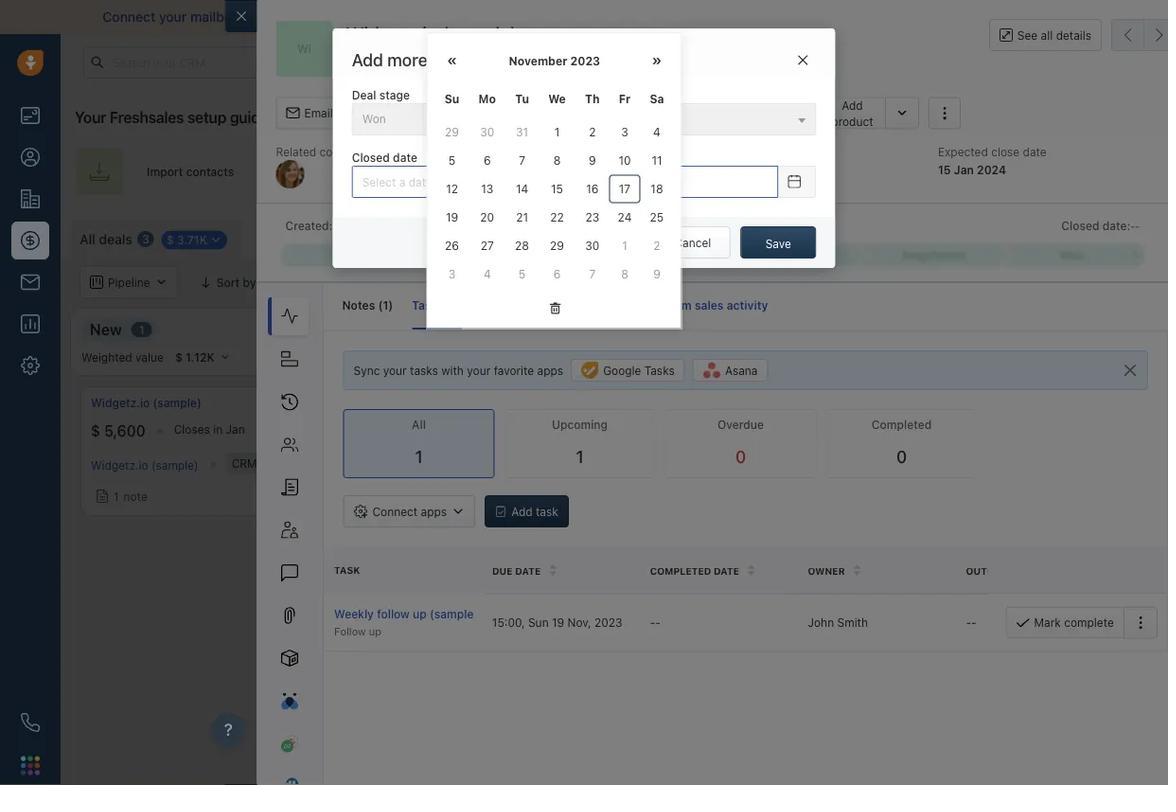 Task type: vqa. For each thing, say whether or not it's contained in the screenshot.


Task type: describe. For each thing, give the bounding box(es) containing it.
add task
[[511, 505, 558, 518]]

add more details
[[352, 49, 484, 70]]

(sample) up closes in jan
[[153, 396, 201, 410]]

add inside add product
[[842, 98, 863, 112]]

0 horizontal spatial all
[[736, 9, 750, 25]]

november 2023
[[509, 54, 601, 67]]

closed date
[[352, 151, 418, 164]]

weekly follow up (sample) follow up
[[334, 607, 478, 637]]

(sample) inside related account widgetz.io (sample)
[[560, 163, 609, 176]]

deal
[[352, 88, 376, 102]]

explore
[[811, 55, 852, 69]]

0 horizontal spatial to
[[242, 9, 255, 25]]

(
[[378, 299, 383, 312]]

forecasting
[[981, 275, 1045, 289]]

your left mailbox
[[159, 9, 187, 25]]

0 vertical spatial 5
[[449, 154, 456, 167]]

next month image
[[652, 54, 662, 68]]

all inside button
[[1041, 28, 1053, 42]]

0 horizontal spatial and
[[396, 9, 419, 25]]

route leads to your team
[[837, 165, 974, 178]]

31
[[516, 125, 528, 139]]

product
[[832, 115, 874, 128]]

setup
[[187, 108, 226, 126]]

deals for all
[[99, 231, 132, 247]]

0 vertical spatial tasks
[[412, 299, 444, 312]]

1 horizontal spatial deal
[[839, 408, 863, 421]]

13 for 13
[[481, 182, 494, 196]]

email
[[304, 107, 333, 120]]

container_wx8msf4aqz5i3rn1 image for settings
[[848, 228, 861, 241]]

(sample) up previous month icon
[[442, 22, 517, 45]]

connect your mailbox link
[[103, 9, 242, 25]]

(sample) down sync your tasks with your favorite apps
[[452, 396, 501, 410]]

smith inside the sales owner john smith
[[748, 163, 780, 176]]

mailbox
[[190, 9, 239, 25]]

created: 9 days ago
[[285, 219, 386, 232]]

sync
[[354, 364, 380, 377]]

14
[[516, 182, 529, 196]]

phone element
[[11, 704, 49, 741]]

connect your mailbox to improve deliverability and enable 2-way sync of email conversations. import all your sales data so you don't have to start from scratch.
[[103, 9, 1099, 25]]

sa
[[650, 92, 664, 106]]

weekly
[[334, 607, 373, 621]]

2 ) from the left
[[546, 299, 550, 312]]

all inside widgetz.io (sample) dialog
[[412, 418, 426, 431]]

0 horizontal spatial 19
[[446, 211, 458, 224]]

0 vertical spatial 3
[[621, 125, 629, 139]]

17
[[619, 182, 631, 196]]

freshworks switcher image
[[21, 756, 40, 775]]

previous month image
[[447, 54, 457, 68]]

0 horizontal spatial 15
[[551, 182, 563, 196]]

1 horizontal spatial 3
[[449, 268, 456, 281]]

0 horizontal spatial up
[[369, 625, 381, 637]]

13 more...
[[274, 231, 328, 244]]

1 horizontal spatial 5
[[519, 268, 526, 281]]

date for completed date
[[714, 565, 739, 576]]

connect apps
[[373, 505, 447, 518]]

1 vertical spatial add deal
[[814, 408, 863, 421]]

(sample) down closes in jan
[[151, 458, 199, 472]]

$ for qualification
[[399, 422, 408, 440]]

due
[[492, 565, 512, 576]]

details for see all details
[[1056, 28, 1092, 42]]

0 horizontal spatial 30
[[480, 125, 495, 139]]

23
[[586, 211, 600, 224]]

sales owner john smith
[[718, 145, 782, 176]]

1 vertical spatial widgetz.io (sample) link
[[91, 395, 201, 411]]

cancel button
[[655, 227, 731, 259]]

2 horizontal spatial to
[[966, 9, 979, 25]]

closes for $ 100
[[466, 423, 503, 436]]

1 ) from the left
[[389, 299, 393, 312]]

sun
[[528, 616, 548, 629]]

0 vertical spatial apps
[[537, 364, 564, 377]]

1 vertical spatial 7
[[589, 268, 596, 281]]

committed
[[417, 62, 476, 75]]

leads inside bring in website leads link
[[450, 165, 479, 178]]

bring
[[359, 165, 388, 178]]

2 inc from the top
[[432, 456, 448, 470]]

all for deal
[[488, 276, 502, 289]]

custom
[[651, 299, 692, 312]]

notes
[[342, 299, 375, 312]]

create
[[610, 299, 648, 312]]

Search your CRM... text field
[[83, 46, 273, 79]]

invite
[[604, 165, 634, 178]]

1 note for $ 5,600
[[114, 490, 148, 503]]

contact
[[320, 145, 360, 158]]

1 horizontal spatial and
[[957, 275, 978, 289]]

monthly
[[323, 456, 366, 470]]

john smith
[[808, 616, 868, 629]]

2 vertical spatial widgetz.io (sample)
[[91, 458, 199, 472]]

$ for new
[[91, 422, 100, 440]]

1 -- from the left
[[650, 616, 661, 629]]

0 horizontal spatial 2
[[589, 125, 596, 139]]

phone image
[[21, 713, 40, 732]]

1 horizontal spatial smith
[[837, 616, 868, 629]]

from
[[1015, 9, 1044, 25]]

container_wx8msf4aqz5i3rn1 image inside 1 filter applied button
[[344, 276, 358, 289]]

1 horizontal spatial john
[[808, 616, 834, 629]]

plan
[[297, 456, 320, 470]]

9 inside created: 9 days ago
[[336, 221, 342, 232]]

o
[[362, 231, 371, 244]]

all for deals
[[80, 231, 95, 247]]

guide
[[230, 108, 268, 126]]

quotas and forecasting link
[[897, 266, 1064, 298]]

0 horizontal spatial apps
[[421, 505, 447, 518]]

deal inside "button"
[[505, 276, 529, 289]]

team inside the route leads to your team link
[[946, 165, 974, 178]]

1 horizontal spatial 2
[[654, 239, 661, 252]]

google
[[603, 364, 642, 377]]

1 vertical spatial 5,600
[[104, 422, 146, 440]]

website
[[404, 165, 447, 178]]

1 vertical spatial 8
[[621, 268, 629, 281]]

1 note for $ 100
[[421, 486, 455, 499]]

all deals 3
[[80, 231, 149, 247]]

0 vertical spatial 4
[[653, 125, 661, 139]]

invite your team link
[[532, 148, 746, 195]]

deal stage
[[352, 88, 410, 102]]

1 horizontal spatial to
[[905, 165, 916, 178]]

deal inside "button"
[[1126, 228, 1150, 241]]

18
[[651, 182, 663, 196]]

fr
[[619, 92, 631, 106]]

call button
[[353, 97, 411, 129]]

100
[[412, 422, 438, 440]]

$ 5,600 inside widgetz.io (sample) dialog
[[346, 60, 396, 76]]

add product button
[[805, 97, 885, 129]]

0 vertical spatial widgetz.io (sample) link
[[497, 163, 609, 176]]

scratch.
[[1048, 9, 1099, 25]]

add right the overdue
[[814, 408, 836, 421]]

start
[[982, 9, 1012, 25]]

(sample) down the closes in nov
[[451, 456, 498, 470]]

google tasks button
[[571, 359, 685, 382]]

note for $ 100
[[431, 486, 455, 499]]

1 filter applied button
[[332, 266, 455, 298]]

activities
[[719, 115, 767, 128]]

tu
[[515, 92, 529, 106]]

25
[[650, 211, 664, 224]]

1 horizontal spatial up
[[412, 607, 426, 621]]

discovery
[[703, 320, 774, 338]]

1 vertical spatial widgetz.io (sample)
[[91, 396, 201, 410]]

settings
[[866, 228, 911, 241]]

see all details button
[[989, 19, 1102, 51]]

1 horizontal spatial 6
[[554, 268, 561, 281]]

your trial ends in 21 days
[[651, 56, 775, 68]]

gold
[[269, 456, 294, 470]]

1 horizontal spatial 30
[[585, 239, 600, 252]]

route leads to your team link
[[765, 148, 1008, 195]]

task
[[536, 505, 558, 518]]

with
[[442, 364, 464, 377]]

closed for closed date
[[352, 151, 390, 164]]

task
[[334, 564, 360, 575]]

all deal owners button
[[455, 266, 584, 298]]

date for due date
[[515, 565, 540, 576]]

sales for sales activities
[[729, 98, 758, 112]]

12
[[446, 182, 458, 196]]

19 inside widgetz.io (sample) dialog
[[552, 616, 564, 629]]

1 vertical spatial $ 5,600
[[91, 422, 146, 440]]

mo
[[479, 92, 496, 106]]

2023 inside widgetz.io (sample) dialog
[[594, 616, 622, 629]]

notes ( 1 )
[[342, 299, 393, 312]]

more...
[[290, 231, 328, 244]]

$ 100
[[399, 422, 438, 440]]

sales inside widgetz.io (sample) dialog
[[695, 299, 724, 312]]

import deals group
[[930, 219, 1066, 251]]

0 horizontal spatial jan
[[226, 423, 245, 436]]

su
[[445, 92, 460, 106]]

2 vertical spatial 9
[[654, 268, 661, 281]]

import for import deals
[[956, 228, 992, 241]]

related for related contact
[[276, 145, 316, 158]]

28
[[515, 239, 529, 252]]

0 vertical spatial 7
[[519, 154, 526, 167]]

widgetz.io (sample) dialog
[[225, 0, 1169, 785]]

2 acme inc (sample) from the top
[[399, 456, 498, 470]]

activity
[[727, 299, 768, 312]]

import deals button
[[930, 219, 1034, 251]]

1 acme inc (sample) from the top
[[399, 396, 501, 410]]

0 vertical spatial 9
[[589, 154, 596, 167]]

follow
[[377, 607, 409, 621]]



Task type: locate. For each thing, give the bounding box(es) containing it.
1 vertical spatial 30
[[585, 239, 600, 252]]

1 acme from the top
[[399, 396, 429, 410]]

import all your sales data link
[[691, 9, 852, 25]]

2 horizontal spatial 9
[[654, 268, 661, 281]]

1 vertical spatial 21
[[516, 211, 528, 224]]

freshsales
[[110, 108, 184, 126]]

widgetz.io inside related account widgetz.io (sample)
[[497, 163, 557, 176]]

note for $ 5,600
[[124, 490, 148, 503]]

1 vertical spatial 9
[[336, 221, 342, 232]]

close image
[[1140, 12, 1150, 22]]

trial
[[676, 56, 696, 68]]

(sample) inside "weekly follow up (sample) follow up"
[[429, 607, 478, 621]]

sales inside sales activities
[[729, 98, 758, 112]]

1 horizontal spatial completed
[[872, 418, 932, 431]]

your left data
[[754, 9, 782, 25]]

5,600 left closes in jan
[[104, 422, 146, 440]]

and
[[396, 9, 419, 25], [957, 275, 978, 289]]

in for closes in nov
[[506, 423, 515, 436]]

jan up crm on the bottom left
[[226, 423, 245, 436]]

closed
[[352, 151, 390, 164], [1062, 219, 1100, 232]]

apps
[[537, 364, 564, 377], [421, 505, 447, 518]]

$ inside widgetz.io (sample) dialog
[[346, 60, 355, 76]]

0 horizontal spatial 1 note
[[114, 490, 148, 503]]

19 right the sun
[[552, 616, 564, 629]]

deals inside import deals button
[[995, 228, 1025, 241]]

1 horizontal spatial closed
[[1062, 219, 1100, 232]]

5 down the '28'
[[519, 268, 526, 281]]

to right mailbox
[[242, 9, 255, 25]]

date
[[1023, 145, 1047, 158], [393, 151, 418, 164], [515, 565, 540, 576], [714, 565, 739, 576]]

(sample) down $ 100
[[369, 456, 416, 470]]

1 vertical spatial import
[[147, 165, 183, 178]]

container_wx8msf4aqz5i3rn1 image for quotas and forecasting
[[897, 276, 910, 289]]

6
[[484, 154, 491, 167], [554, 268, 561, 281]]

improve
[[259, 9, 309, 25]]

completed for completed date
[[650, 565, 711, 576]]

1 vertical spatial completed
[[650, 565, 711, 576]]

connect for connect apps
[[373, 505, 418, 518]]

sales
[[729, 98, 758, 112], [718, 145, 746, 158]]

closes for $ 5,600
[[174, 423, 210, 436]]

4 up 11
[[653, 125, 661, 139]]

all up new
[[80, 231, 95, 247]]

30 down 23
[[585, 239, 600, 252]]

2 acme inc (sample) link from the top
[[399, 456, 498, 470]]

ends
[[699, 56, 723, 68]]

apps right favorite
[[537, 364, 564, 377]]

1 inc from the top
[[433, 396, 449, 410]]

john down the activities
[[718, 163, 745, 176]]

1 vertical spatial john
[[808, 616, 834, 629]]

0 horizontal spatial $ 5,600
[[91, 422, 146, 440]]

inc up 100
[[433, 396, 449, 410]]

9 up custom
[[654, 268, 661, 281]]

jan down expected
[[954, 163, 974, 176]]

so
[[852, 9, 867, 25]]

1 horizontal spatial 8
[[621, 268, 629, 281]]

-- link
[[1131, 218, 1140, 234]]

2 -- from the left
[[966, 616, 977, 629]]

widgetz.io (sample) up add more details
[[346, 22, 517, 45]]

to left start
[[966, 9, 979, 25]]

related for related account widgetz.io (sample)
[[497, 145, 537, 158]]

asana
[[725, 364, 758, 377]]

0 horizontal spatial )
[[389, 299, 393, 312]]

10
[[619, 154, 631, 167]]

add left task
[[511, 505, 533, 518]]

th
[[585, 92, 600, 106]]

in
[[726, 56, 735, 68], [391, 165, 401, 178], [213, 423, 223, 436], [506, 423, 515, 436]]

19 up 26
[[446, 211, 458, 224]]

add left -- link
[[1101, 228, 1123, 241]]

1 vertical spatial apps
[[421, 505, 447, 518]]

1 horizontal spatial team
[[946, 165, 974, 178]]

container_wx8msf4aqz5i3rn1 image right the overdue
[[796, 408, 810, 421]]

apps down 100
[[421, 505, 447, 518]]

import contacts link
[[75, 148, 268, 195]]

to right route
[[905, 165, 916, 178]]

follow
[[334, 625, 366, 637]]

jan inside "expected close date 15 jan 2024"
[[954, 163, 974, 176]]

connect down $ 100
[[373, 505, 418, 518]]

2024
[[977, 163, 1007, 176]]

to
[[242, 9, 255, 25], [966, 9, 979, 25], [905, 165, 916, 178]]

details inside button
[[1056, 28, 1092, 42]]

save
[[766, 237, 792, 250]]

0 horizontal spatial leads
[[450, 165, 479, 178]]

0 vertical spatial 15
[[938, 163, 951, 176]]

inc
[[433, 396, 449, 410], [432, 456, 448, 470]]

6 down 22
[[554, 268, 561, 281]]

-- down completed date
[[650, 616, 661, 629]]

1 vertical spatial acme
[[399, 456, 429, 470]]

0 vertical spatial inc
[[433, 396, 449, 410]]

1 horizontal spatial container_wx8msf4aqz5i3rn1 image
[[697, 164, 712, 179]]

1 horizontal spatial your
[[651, 56, 673, 68]]

import inside button
[[956, 228, 992, 241]]

0 vertical spatial john
[[718, 163, 745, 176]]

widgetz.io (sample) down closes in jan
[[91, 458, 199, 472]]

0 horizontal spatial 6
[[484, 154, 491, 167]]

1 horizontal spatial 15
[[938, 163, 951, 176]]

0 horizontal spatial $
[[91, 422, 100, 440]]

24
[[618, 211, 632, 224]]

mark
[[1035, 616, 1062, 629]]

all up your trial ends in 21 days
[[736, 9, 750, 25]]

and right quotas
[[957, 275, 978, 289]]

6 up 20
[[484, 154, 491, 167]]

0 vertical spatial acme inc (sample) link
[[399, 395, 501, 411]]

import contacts
[[147, 165, 234, 178]]

cancel
[[675, 236, 711, 249]]

0 vertical spatial $ 5,600
[[346, 60, 396, 76]]

0 vertical spatial acme inc (sample)
[[399, 396, 501, 410]]

Search field
[[1066, 266, 1161, 298]]

favorite
[[494, 364, 534, 377]]

sales down the activities
[[718, 145, 746, 158]]

days inside created: 9 days ago
[[345, 221, 366, 232]]

0 vertical spatial all
[[736, 9, 750, 25]]

-- down outcome
[[966, 616, 977, 629]]

1 vertical spatial acme inc (sample)
[[399, 456, 498, 470]]

asana button
[[693, 359, 769, 382]]

1 vertical spatial tasks
[[645, 364, 675, 377]]

completed for completed
[[872, 418, 932, 431]]

container_wx8msf4aqz5i3rn1 image inside quotas and forecasting link
[[897, 276, 910, 289]]

1 inside button
[[365, 276, 371, 289]]

widgetz.io (sample) inside dialog
[[346, 22, 517, 45]]

0 vertical spatial 13
[[481, 182, 494, 196]]

4 down 27
[[484, 268, 491, 281]]

13 up 20
[[481, 182, 494, 196]]

deals for import
[[995, 228, 1025, 241]]

0 vertical spatial sales
[[785, 9, 818, 25]]

0 vertical spatial closed
[[352, 151, 390, 164]]

3 right all deals link
[[142, 233, 149, 246]]

5,600 inside widgetz.io (sample) dialog
[[358, 60, 396, 76]]

Select a date text field
[[352, 166, 779, 198]]

email button
[[276, 97, 343, 129]]

owner
[[808, 565, 845, 576]]

0 horizontal spatial 5
[[449, 154, 456, 167]]

1 vertical spatial deal
[[505, 276, 529, 289]]

stage
[[380, 88, 410, 102]]

1 horizontal spatial 13
[[481, 182, 494, 196]]

0 vertical spatial sales
[[729, 98, 758, 112]]

closes in jan
[[174, 423, 245, 436]]

connect for connect your mailbox to improve deliverability and enable 2-way sync of email conversations. import all your sales data so you don't have to start from scratch.
[[103, 9, 156, 25]]

1 horizontal spatial note
[[431, 486, 455, 499]]

ago
[[369, 221, 386, 232]]

sales inside the sales owner john smith
[[718, 145, 746, 158]]

0 vertical spatial 21
[[738, 56, 749, 68]]

all right see
[[1041, 28, 1053, 42]]

all
[[736, 9, 750, 25], [1041, 28, 1053, 42]]

1 team from the left
[[665, 165, 692, 178]]

all deals link
[[80, 230, 132, 249]]

create custom sales activity link
[[589, 299, 768, 312]]

days left "ago"
[[345, 221, 366, 232]]

5 up the '12'
[[449, 154, 456, 167]]

1 horizontal spatial $ 5,600
[[346, 60, 396, 76]]

invite your team
[[604, 165, 692, 178]]

1 horizontal spatial leads
[[872, 165, 901, 178]]

4
[[653, 125, 661, 139], [484, 268, 491, 281]]

1 horizontal spatial closes
[[466, 423, 503, 436]]

note
[[431, 486, 455, 499], [124, 490, 148, 503]]

-
[[1131, 221, 1136, 232], [1136, 221, 1140, 232], [260, 456, 266, 470], [650, 616, 655, 629], [655, 616, 661, 629], [966, 616, 971, 629], [971, 616, 977, 629]]

acme inc (sample) down with
[[399, 396, 501, 410]]

add inside "button"
[[1101, 228, 1123, 241]]

acme up $ 100
[[399, 396, 429, 410]]

all down 27
[[488, 276, 502, 289]]

0 vertical spatial completed
[[872, 418, 932, 431]]

enable
[[423, 9, 464, 25]]

plans
[[855, 55, 884, 69]]

(sample) up 16
[[560, 163, 609, 176]]

your right with
[[467, 364, 491, 377]]

22
[[550, 211, 564, 224]]

import up your trial ends in 21 days
[[691, 9, 733, 25]]

your for your trial ends in 21 days
[[651, 56, 673, 68]]

connect up search your crm... "text box"
[[103, 9, 156, 25]]

1 horizontal spatial sales
[[785, 9, 818, 25]]

jan
[[954, 163, 974, 176], [226, 423, 245, 436]]

new
[[90, 320, 122, 338]]

0 horizontal spatial sales
[[695, 299, 724, 312]]

9 up 16
[[589, 154, 596, 167]]

date inside "add more details" dialog
[[393, 151, 418, 164]]

13 left more...
[[274, 231, 286, 244]]

0 horizontal spatial deals
[[99, 231, 132, 247]]

2 team from the left
[[946, 165, 974, 178]]

1 horizontal spatial )
[[546, 299, 550, 312]]

3 down 26
[[449, 268, 456, 281]]

15 down expected
[[938, 163, 951, 176]]

7
[[519, 154, 526, 167], [589, 268, 596, 281]]

outcome
[[966, 565, 1016, 576]]

details down scratch.
[[1056, 28, 1092, 42]]

team inside invite your team link
[[665, 165, 692, 178]]

team
[[665, 165, 692, 178], [946, 165, 974, 178]]

up right follow on the left bottom of page
[[412, 607, 426, 621]]

2 down 25
[[654, 239, 661, 252]]

widgetz.io (sample) link down account
[[497, 163, 609, 176]]

your right sync
[[383, 364, 407, 377]]

acme down $ 100
[[399, 456, 429, 470]]

1 horizontal spatial --
[[966, 616, 977, 629]]

1 vertical spatial closed
[[1062, 219, 1100, 232]]

2 leads from the left
[[872, 165, 901, 178]]

crm - gold plan monthly (sample)
[[232, 456, 416, 470]]

up down follow on the left bottom of page
[[369, 625, 381, 637]]

your up 18 on the right top of page
[[637, 165, 662, 178]]

your down expected
[[919, 165, 943, 178]]

0 horizontal spatial 4
[[484, 268, 491, 281]]

0 horizontal spatial --
[[650, 616, 661, 629]]

container_wx8msf4aqz5i3rn1 image for 1
[[96, 490, 109, 503]]

) right '('
[[389, 299, 393, 312]]

3 inside all deals 3
[[142, 233, 149, 246]]

1 horizontal spatial deals
[[995, 228, 1025, 241]]

1 horizontal spatial details
[[1056, 28, 1092, 42]]

create custom sales activity
[[610, 299, 768, 312]]

closed inside "add more details" dialog
[[352, 151, 390, 164]]

1 horizontal spatial connect
[[373, 505, 418, 518]]

sales left data
[[785, 9, 818, 25]]

add deal inside "button"
[[1101, 228, 1150, 241]]

contacts
[[186, 165, 234, 178]]

your freshsales setup guide
[[75, 108, 268, 126]]

7 right 'owners'
[[589, 268, 596, 281]]

explore plans link
[[800, 51, 895, 73]]

1 horizontal spatial jan
[[954, 163, 974, 176]]

smith
[[748, 163, 780, 176], [837, 616, 868, 629]]

in for bring in website leads
[[391, 165, 401, 178]]

1 horizontal spatial import
[[691, 9, 733, 25]]

details for add more details
[[432, 49, 484, 70]]

add up deal
[[352, 49, 383, 70]]

container_wx8msf4aqz5i3rn1 image for add deal
[[796, 408, 810, 421]]

account
[[540, 145, 583, 158]]

days
[[752, 56, 775, 68], [345, 221, 366, 232]]

your left freshsales
[[75, 108, 106, 126]]

add
[[352, 49, 383, 70], [842, 98, 863, 112], [1101, 228, 1123, 241], [814, 408, 836, 421], [511, 505, 533, 518]]

acme inc (sample) link down 100
[[399, 456, 498, 470]]

tasks inside button
[[645, 364, 675, 377]]

1 vertical spatial acme inc (sample) link
[[399, 456, 498, 470]]

1 vertical spatial jan
[[226, 423, 245, 436]]

2 closes from the left
[[466, 423, 503, 436]]

2 vertical spatial widgetz.io (sample) link
[[91, 458, 199, 472]]

1 closes from the left
[[174, 423, 210, 436]]

30
[[480, 125, 495, 139], [585, 239, 600, 252]]

1 filter applied
[[365, 276, 443, 289]]

$ 5,600 left closes in jan
[[91, 422, 146, 440]]

container_wx8msf4aqz5i3rn1 image inside settings "popup button"
[[848, 228, 861, 241]]

0 vertical spatial widgetz.io (sample)
[[346, 22, 517, 45]]

0 vertical spatial add deal
[[1101, 228, 1150, 241]]

1 vertical spatial 3
[[142, 233, 149, 246]]

deals up forecasting
[[995, 228, 1025, 241]]

15 inside "expected close date 15 jan 2024"
[[938, 163, 951, 176]]

container_wx8msf4aqz5i3rn1 image for 1
[[403, 486, 417, 499]]

21 up the '28'
[[516, 211, 528, 224]]

3 up 10
[[621, 125, 629, 139]]

9 left ⌘
[[336, 221, 342, 232]]

0 horizontal spatial 29
[[445, 125, 459, 139]]

container_wx8msf4aqz5i3rn1 image up connect apps
[[403, 486, 417, 499]]

2 vertical spatial container_wx8msf4aqz5i3rn1 image
[[403, 486, 417, 499]]

add more details dialog
[[333, 28, 836, 268]]

details up su
[[432, 49, 484, 70]]

0 horizontal spatial related
[[276, 145, 316, 158]]

in for closes in jan
[[213, 423, 223, 436]]

tasks right google at the right top
[[645, 364, 675, 377]]

add inside dialog
[[352, 49, 383, 70]]

2-
[[468, 9, 482, 25]]

explore plans
[[811, 55, 884, 69]]

0 horizontal spatial days
[[345, 221, 366, 232]]

) down 'owners'
[[546, 299, 550, 312]]

closed left date:
[[1062, 219, 1100, 232]]

john
[[718, 163, 745, 176], [808, 616, 834, 629]]

5,600
[[358, 60, 396, 76], [104, 422, 146, 440]]

all inside all deal owners "button"
[[488, 276, 502, 289]]

sales for sales owner john smith
[[718, 145, 746, 158]]

15
[[938, 163, 951, 176], [551, 182, 563, 196]]

upcoming
[[552, 418, 608, 431]]

team down expected
[[946, 165, 974, 178]]

0 vertical spatial 2023
[[571, 54, 601, 67]]

1 related from the left
[[276, 145, 316, 158]]

widgetz.io (sample) up closes in jan
[[91, 396, 201, 410]]

your left trial
[[651, 56, 673, 68]]

29 down su
[[445, 125, 459, 139]]

30 down mo
[[480, 125, 495, 139]]

0 horizontal spatial 21
[[516, 211, 528, 224]]

0 horizontal spatial closes
[[174, 423, 210, 436]]

completed
[[872, 418, 932, 431], [650, 565, 711, 576]]

$ 5,600 up deal
[[346, 60, 396, 76]]

0 horizontal spatial john
[[718, 163, 745, 176]]

2 acme from the top
[[399, 456, 429, 470]]

inc down 100
[[432, 456, 448, 470]]

date inside "expected close date 15 jan 2024"
[[1023, 145, 1047, 158]]

date:
[[1103, 219, 1131, 232]]

1 horizontal spatial 21
[[738, 56, 749, 68]]

13 for 13 more...
[[274, 231, 286, 244]]

of
[[543, 9, 556, 25]]

tasks
[[412, 299, 444, 312], [645, 364, 675, 377]]

connect inside widgetz.io (sample) dialog
[[373, 505, 418, 518]]

1 vertical spatial 15
[[551, 182, 563, 196]]

all down tasks
[[412, 418, 426, 431]]

2 vertical spatial import
[[956, 228, 992, 241]]

quotas
[[915, 275, 954, 289]]

1 acme inc (sample) link from the top
[[399, 395, 501, 411]]

acme
[[399, 396, 429, 410], [399, 456, 429, 470]]

date for closed date
[[393, 151, 418, 164]]

related inside related account widgetz.io (sample)
[[497, 145, 537, 158]]

1 vertical spatial 29
[[550, 239, 564, 252]]

0 vertical spatial jan
[[954, 163, 974, 176]]

1 leads from the left
[[450, 165, 479, 178]]

0 horizontal spatial completed
[[650, 565, 711, 576]]

1 horizontal spatial all
[[412, 418, 426, 431]]

import
[[691, 9, 733, 25], [147, 165, 183, 178], [956, 228, 992, 241]]

your for your freshsales setup guide
[[75, 108, 106, 126]]

2 vertical spatial 3
[[449, 268, 456, 281]]

2 vertical spatial deal
[[839, 408, 863, 421]]

related down 31
[[497, 145, 537, 158]]

5,600 up deal stage
[[358, 60, 396, 76]]

0 vertical spatial all
[[80, 231, 95, 247]]

acme inc (sample) down 100
[[399, 456, 498, 470]]

leads inside the route leads to your team link
[[872, 165, 901, 178]]

closed for closed date: --
[[1062, 219, 1100, 232]]

sales up discovery
[[695, 299, 724, 312]]

7 up 14
[[519, 154, 526, 167]]

0 horizontal spatial 8
[[554, 154, 561, 167]]

related down 'email' button
[[276, 145, 316, 158]]

details inside dialog
[[432, 49, 484, 70]]

container_wx8msf4aqz5i3rn1 image
[[697, 164, 712, 179], [796, 408, 810, 421], [403, 486, 417, 499]]

expected close date 15 jan 2024
[[938, 145, 1047, 176]]

mark complete button
[[1006, 606, 1124, 639]]

27
[[481, 239, 494, 252]]

and left 'enable'
[[396, 9, 419, 25]]

john inside the sales owner john smith
[[718, 163, 745, 176]]

0 vertical spatial days
[[752, 56, 775, 68]]

leads right route
[[872, 165, 901, 178]]

import for import contacts
[[147, 165, 183, 178]]

0 vertical spatial 30
[[480, 125, 495, 139]]

acme inc (sample) link down with
[[399, 395, 501, 411]]

container_wx8msf4aqz5i3rn1 image inside invite your team link
[[697, 164, 712, 179]]

0 horizontal spatial 3
[[142, 233, 149, 246]]

container_wx8msf4aqz5i3rn1 image
[[848, 228, 861, 241], [344, 276, 358, 289], [897, 276, 910, 289], [96, 490, 109, 503]]

days down import all your sales data link
[[752, 56, 775, 68]]

2 related from the left
[[497, 145, 537, 158]]

mark complete
[[1035, 616, 1115, 629]]

0 horizontal spatial note
[[124, 490, 148, 503]]

closed inside widgetz.io (sample) dialog
[[1062, 219, 1100, 232]]

1 vertical spatial your
[[75, 108, 106, 126]]

sales up the activities
[[729, 98, 758, 112]]

2023 right the nov,
[[594, 616, 622, 629]]

1 vertical spatial inc
[[432, 456, 448, 470]]

13 inside button
[[274, 231, 286, 244]]



